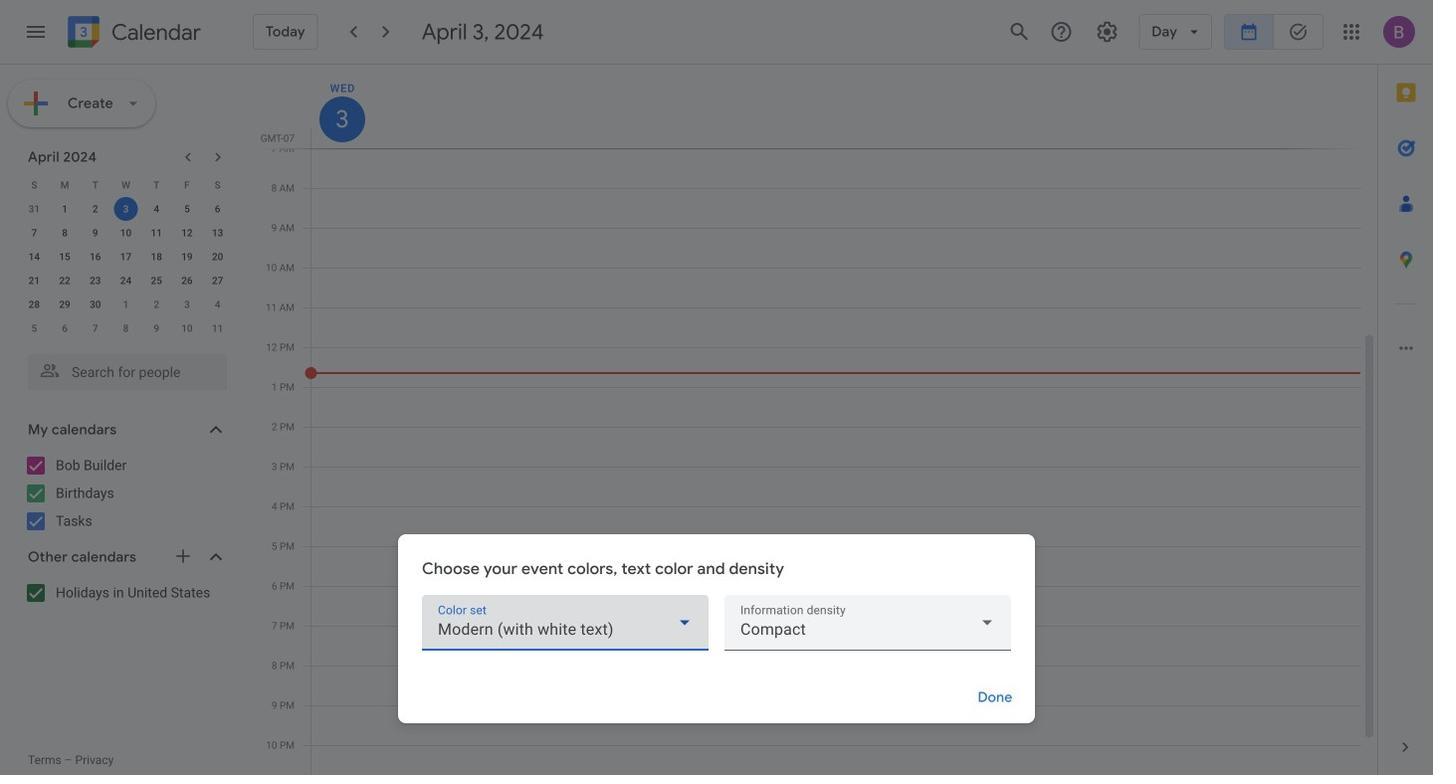 Task type: locate. For each thing, give the bounding box(es) containing it.
tab list
[[1379, 65, 1434, 720]]

None search field
[[0, 346, 247, 390]]

30 element
[[83, 293, 107, 317]]

may 5 element
[[22, 317, 46, 340]]

column header
[[311, 65, 1362, 148]]

row
[[19, 173, 233, 197], [19, 197, 233, 221], [19, 221, 233, 245], [19, 245, 233, 269], [19, 269, 233, 293], [19, 293, 233, 317], [19, 317, 233, 340]]

5 row from the top
[[19, 269, 233, 293]]

27 element
[[206, 269, 230, 293]]

grid
[[255, 65, 1378, 776]]

may 7 element
[[83, 317, 107, 340]]

6 element
[[206, 197, 230, 221]]

my calendars list
[[4, 450, 247, 538]]

24 element
[[114, 269, 138, 293]]

8 element
[[53, 221, 77, 245]]

None field
[[422, 595, 709, 651], [725, 595, 1011, 651], [422, 595, 709, 651], [725, 595, 1011, 651]]

april 2024 grid
[[19, 173, 233, 340]]

cell inside april 2024 grid
[[111, 197, 141, 221]]

may 2 element
[[145, 293, 168, 317]]

4 row from the top
[[19, 245, 233, 269]]

cell
[[111, 197, 141, 221]]

2 row from the top
[[19, 197, 233, 221]]

2 element
[[83, 197, 107, 221]]

4 element
[[145, 197, 168, 221]]

may 3 element
[[175, 293, 199, 317]]

3, today element
[[114, 197, 138, 221]]

may 10 element
[[175, 317, 199, 340]]

main drawer image
[[24, 20, 48, 44]]

row group
[[19, 197, 233, 340]]

heading
[[108, 20, 201, 44]]

6 row from the top
[[19, 293, 233, 317]]

calendar element
[[64, 12, 201, 56]]

dialog
[[398, 535, 1035, 724]]

may 6 element
[[53, 317, 77, 340]]

10 element
[[114, 221, 138, 245]]



Task type: describe. For each thing, give the bounding box(es) containing it.
5 element
[[175, 197, 199, 221]]

11 element
[[145, 221, 168, 245]]

12 element
[[175, 221, 199, 245]]

13 element
[[206, 221, 230, 245]]

may 11 element
[[206, 317, 230, 340]]

14 element
[[22, 245, 46, 269]]

7 row from the top
[[19, 317, 233, 340]]

18 element
[[145, 245, 168, 269]]

25 element
[[145, 269, 168, 293]]

may 9 element
[[145, 317, 168, 340]]

may 8 element
[[114, 317, 138, 340]]

26 element
[[175, 269, 199, 293]]

29 element
[[53, 293, 77, 317]]

may 1 element
[[114, 293, 138, 317]]

7 element
[[22, 221, 46, 245]]

21 element
[[22, 269, 46, 293]]

1 row from the top
[[19, 173, 233, 197]]

16 element
[[83, 245, 107, 269]]

17 element
[[114, 245, 138, 269]]

3 row from the top
[[19, 221, 233, 245]]

march 31 element
[[22, 197, 46, 221]]

28 element
[[22, 293, 46, 317]]

19 element
[[175, 245, 199, 269]]

20 element
[[206, 245, 230, 269]]

may 4 element
[[206, 293, 230, 317]]

23 element
[[83, 269, 107, 293]]

1 element
[[53, 197, 77, 221]]

9 element
[[83, 221, 107, 245]]

heading inside calendar element
[[108, 20, 201, 44]]

15 element
[[53, 245, 77, 269]]

22 element
[[53, 269, 77, 293]]



Task type: vqa. For each thing, say whether or not it's contained in the screenshot.
the top 9 Pm
no



